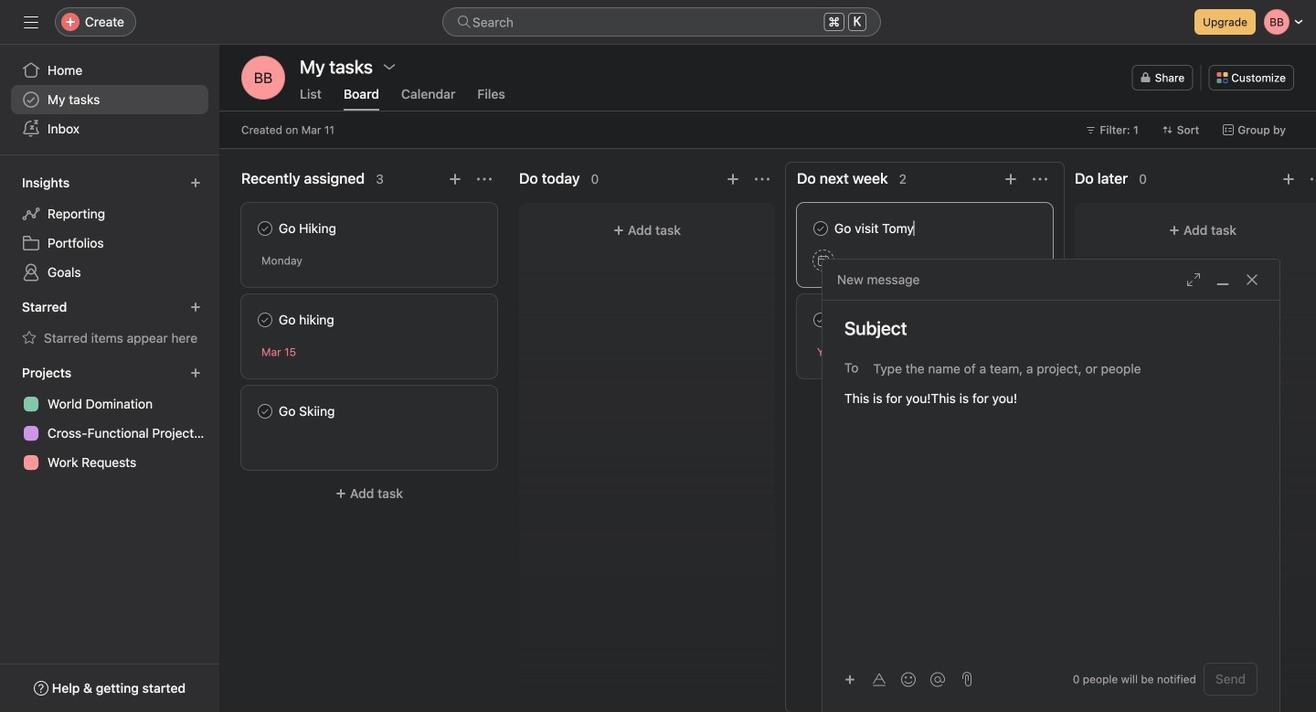 Task type: locate. For each thing, give the bounding box(es) containing it.
1 horizontal spatial add task image
[[1281, 172, 1296, 186]]

1 horizontal spatial more section actions image
[[1033, 172, 1047, 186]]

add items to starred image
[[190, 302, 201, 313]]

minimize image
[[1216, 272, 1230, 287]]

add task image
[[448, 172, 463, 186], [1004, 172, 1018, 186]]

0 horizontal spatial add task image
[[448, 172, 463, 186]]

2 horizontal spatial more section actions image
[[1311, 172, 1316, 186]]

0 horizontal spatial more section actions image
[[477, 172, 492, 186]]

new insights image
[[190, 177, 201, 188]]

1 add task image from the left
[[448, 172, 463, 186]]

mark complete image
[[254, 218, 276, 239], [254, 309, 276, 331], [810, 309, 832, 331], [254, 400, 276, 422]]

2 add task image from the left
[[1281, 172, 1296, 186]]

0 horizontal spatial add task image
[[726, 172, 740, 186]]

add task image
[[726, 172, 740, 186], [1281, 172, 1296, 186]]

toolbar
[[837, 666, 954, 692]]

1 more section actions image from the left
[[477, 172, 492, 186]]

3 more section actions image from the left
[[1311, 172, 1316, 186]]

Mark complete checkbox
[[254, 218, 276, 239], [810, 218, 832, 239], [810, 309, 832, 331], [254, 400, 276, 422]]

global element
[[0, 45, 219, 154]]

1 horizontal spatial add task image
[[1004, 172, 1018, 186]]

close image
[[1245, 272, 1260, 287]]

None field
[[442, 7, 881, 37]]

dialog
[[823, 260, 1280, 712]]

mark complete image
[[810, 218, 832, 239]]

expand popout to full screen image
[[1186, 272, 1201, 287]]

1 add task image from the left
[[726, 172, 740, 186]]

more section actions image
[[477, 172, 492, 186], [1033, 172, 1047, 186], [1311, 172, 1316, 186]]

Mark complete checkbox
[[254, 309, 276, 331]]

more section actions image
[[755, 172, 770, 186]]

view profile settings image
[[241, 56, 285, 100]]

2 add task image from the left
[[1004, 172, 1018, 186]]

insights element
[[0, 166, 219, 291]]



Task type: vqa. For each thing, say whether or not it's contained in the screenshot.
in inside collect information from your teammates using forms in projects. any form associated with a project on this team will appear here.
no



Task type: describe. For each thing, give the bounding box(es) containing it.
Search tasks, projects, and more text field
[[442, 7, 881, 37]]

show options image
[[382, 59, 397, 74]]

Type the name of a team, a project, or people text field
[[873, 357, 1248, 379]]

add task image for 2nd more section actions icon from left
[[1004, 172, 1018, 186]]

insert an object image
[[845, 674, 856, 685]]

Write a task name text field
[[813, 218, 1037, 239]]

at mention image
[[930, 672, 945, 687]]

add task image for first more section actions icon from left
[[448, 172, 463, 186]]

add task image for first more section actions icon from right
[[1281, 172, 1296, 186]]

new project or portfolio image
[[190, 367, 201, 378]]

hide sidebar image
[[24, 15, 38, 29]]

Add subject text field
[[823, 315, 1280, 341]]

2 more section actions image from the left
[[1033, 172, 1047, 186]]

add task image for more section actions image
[[726, 172, 740, 186]]

starred element
[[0, 291, 219, 356]]

projects element
[[0, 356, 219, 481]]



